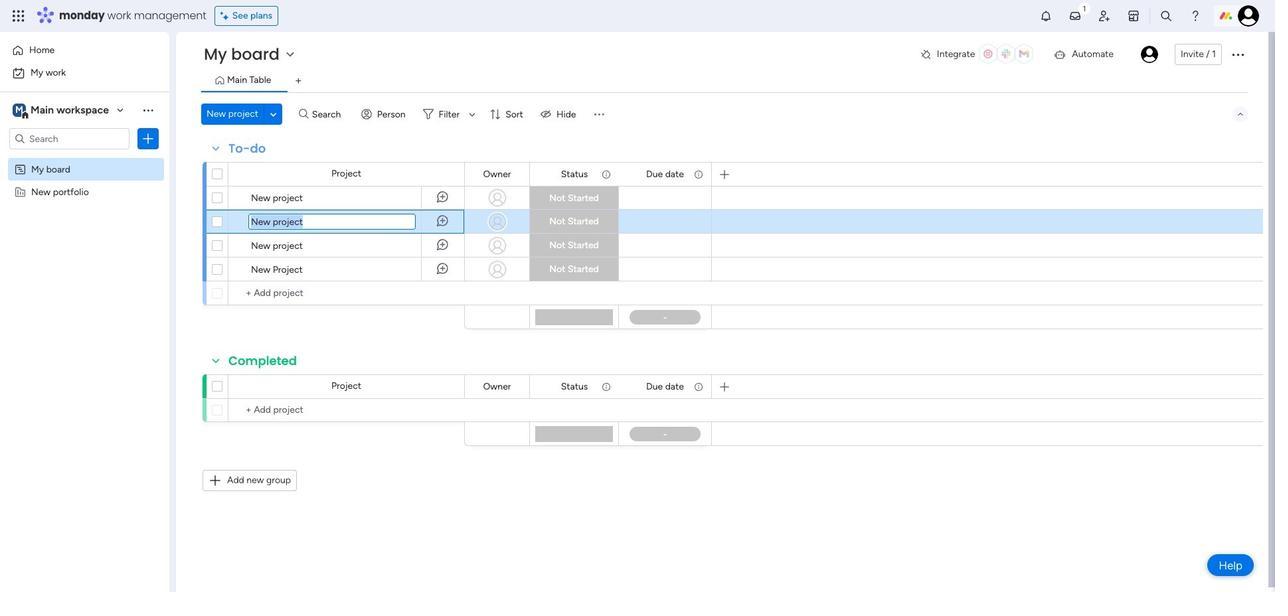 Task type: locate. For each thing, give the bounding box(es) containing it.
1 horizontal spatial jacob simon image
[[1239, 5, 1260, 27]]

0 horizontal spatial jacob simon image
[[1142, 46, 1159, 63]]

workspace options image
[[142, 103, 155, 117]]

options image
[[142, 132, 155, 146]]

list box
[[0, 155, 169, 382]]

1 vertical spatial jacob simon image
[[1142, 46, 1159, 63]]

tab list
[[201, 70, 1249, 92]]

jacob simon image
[[1239, 5, 1260, 27], [1142, 46, 1159, 63]]

angle down image
[[270, 109, 277, 119]]

monday marketplace image
[[1128, 9, 1141, 23]]

add view image
[[296, 76, 301, 86]]

menu image
[[592, 108, 606, 121]]

Search field
[[309, 105, 349, 124]]

tab
[[288, 70, 309, 92]]

column information image
[[694, 169, 704, 180], [601, 382, 612, 392], [694, 382, 704, 392]]

help image
[[1189, 9, 1203, 23]]

option
[[8, 40, 161, 61], [8, 62, 161, 84], [0, 157, 169, 160]]

collapse image
[[1236, 109, 1247, 120]]

options image
[[1231, 47, 1247, 62]]

None field
[[225, 140, 269, 157], [480, 167, 515, 182], [558, 167, 592, 182], [643, 167, 688, 182], [249, 215, 415, 229], [225, 353, 300, 370], [480, 380, 515, 394], [558, 380, 592, 394], [643, 380, 688, 394], [225, 140, 269, 157], [480, 167, 515, 182], [558, 167, 592, 182], [643, 167, 688, 182], [249, 215, 415, 229], [225, 353, 300, 370], [480, 380, 515, 394], [558, 380, 592, 394], [643, 380, 688, 394]]



Task type: describe. For each thing, give the bounding box(es) containing it.
2 vertical spatial option
[[0, 157, 169, 160]]

update feed image
[[1069, 9, 1082, 23]]

0 vertical spatial option
[[8, 40, 161, 61]]

Search in workspace field
[[28, 131, 111, 147]]

arrow down image
[[465, 106, 481, 122]]

search everything image
[[1160, 9, 1173, 23]]

invite members image
[[1098, 9, 1112, 23]]

workspace selection element
[[13, 102, 111, 120]]

select product image
[[12, 9, 25, 23]]

notifications image
[[1040, 9, 1053, 23]]

0 vertical spatial jacob simon image
[[1239, 5, 1260, 27]]

1 vertical spatial option
[[8, 62, 161, 84]]

workspace image
[[13, 103, 26, 118]]

1 image
[[1079, 1, 1091, 16]]

v2 search image
[[299, 107, 309, 122]]

see plans image
[[220, 9, 232, 23]]

column information image
[[601, 169, 612, 180]]



Task type: vqa. For each thing, say whether or not it's contained in the screenshot.
option to the middle
yes



